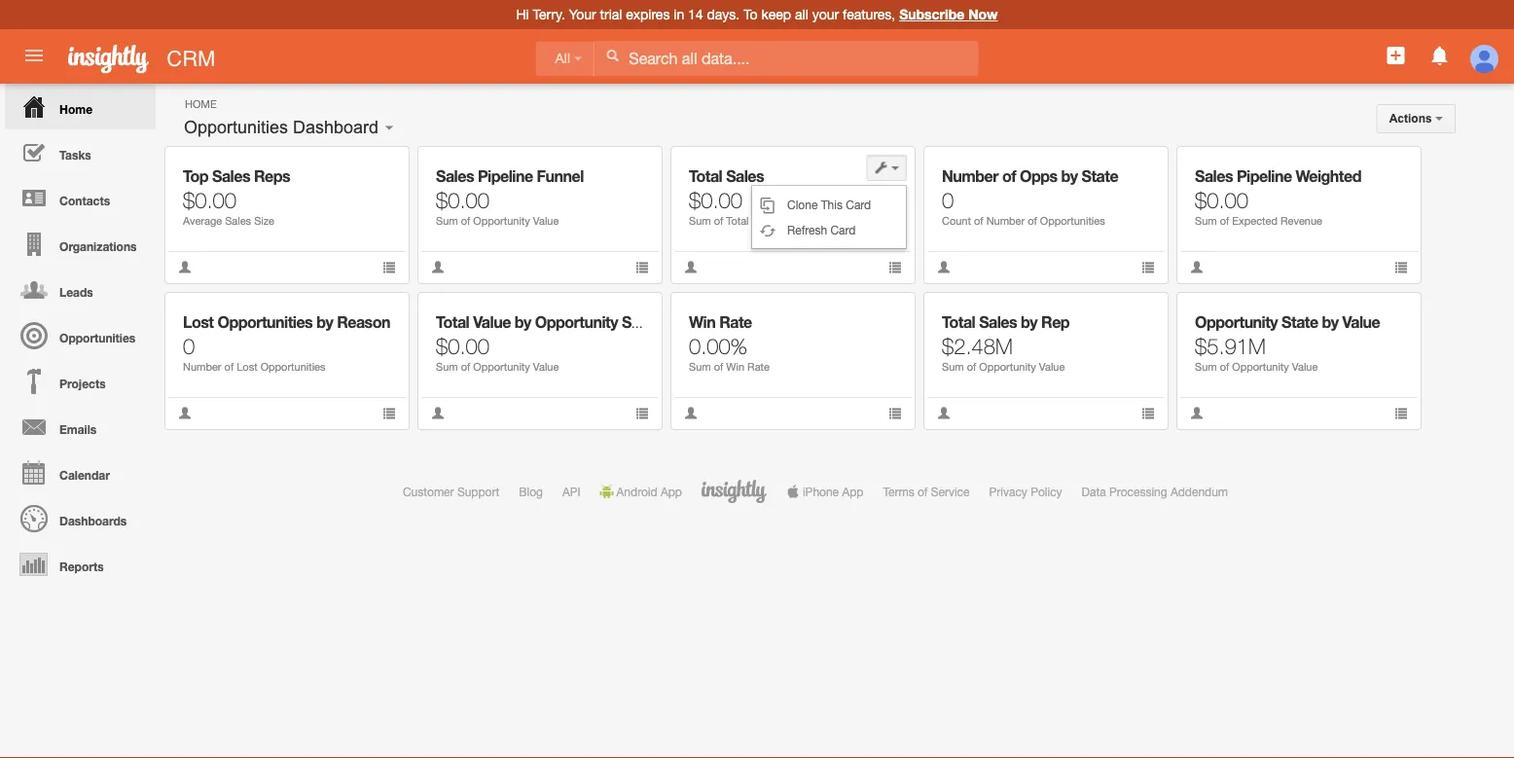 Task type: vqa. For each thing, say whether or not it's contained in the screenshot.
the top Win
yes



Task type: describe. For each thing, give the bounding box(es) containing it.
$0.00 for sales pipeline weighted
[[1196, 187, 1249, 212]]

reps
[[254, 167, 290, 185]]

of inside sales pipeline funnel $0.00 sum of opportunity value
[[461, 215, 470, 227]]

0 horizontal spatial lost
[[183, 313, 214, 332]]

customer support
[[403, 485, 500, 498]]

total for of
[[689, 167, 723, 185]]

lost opportunities by reason link
[[183, 313, 390, 332]]

opportunities inside number of opps by state 0 count of number of opportunities
[[1041, 215, 1106, 227]]

user image for number
[[178, 406, 192, 420]]

customer support link
[[403, 485, 500, 498]]

lost opportunities by reason 0 number of lost opportunities
[[183, 313, 390, 373]]

api link
[[563, 485, 581, 498]]

rep
[[1042, 313, 1070, 332]]

clone this card
[[788, 198, 872, 211]]

by for $0.00
[[515, 313, 531, 332]]

addendum
[[1171, 485, 1229, 498]]

win rate 0.00% sum of win rate
[[689, 313, 770, 373]]

opportunity inside sales pipeline funnel $0.00 sum of opportunity value
[[473, 215, 530, 227]]

clone this card button
[[753, 192, 906, 217]]

state for $0.00
[[622, 313, 659, 332]]

hi
[[516, 6, 529, 22]]

processing
[[1110, 485, 1168, 498]]

organizations link
[[5, 221, 156, 267]]

crm
[[167, 46, 216, 71]]

data
[[1082, 485, 1107, 498]]

dashboards
[[59, 514, 127, 528]]

average
[[183, 215, 222, 227]]

value inside total sales $0.00 sum of total sales value
[[781, 215, 807, 227]]

refresh
[[788, 223, 828, 237]]

$0.00 for top sales reps
[[183, 187, 237, 212]]

0 inside lost opportunities by reason 0 number of lost opportunities
[[183, 333, 195, 358]]

state for 0
[[1082, 167, 1119, 185]]

privacy policy
[[990, 485, 1063, 498]]

total sales link
[[689, 167, 764, 185]]

keep
[[762, 6, 792, 22]]

state inside opportunity state by value $5.91m sum of opportunity value
[[1282, 313, 1319, 332]]

sales pipeline funnel $0.00 sum of opportunity value
[[436, 167, 584, 227]]

home link
[[5, 84, 156, 129]]

android
[[617, 485, 658, 498]]

of inside total sales by rep $2.48m sum of opportunity value
[[967, 361, 977, 373]]

contacts link
[[5, 175, 156, 221]]

hi terry. your trial expires in 14 days. to keep all your features, subscribe now
[[516, 6, 998, 22]]

1 horizontal spatial home
[[185, 97, 217, 110]]

0 vertical spatial card
[[846, 198, 872, 211]]

projects link
[[5, 358, 156, 404]]

organizations
[[59, 240, 137, 253]]

user image for 0
[[938, 260, 951, 274]]

reports
[[59, 560, 104, 573]]

white image
[[606, 49, 619, 62]]

opps
[[1020, 167, 1058, 185]]

list image for sum
[[1142, 406, 1156, 420]]

leads link
[[5, 267, 156, 313]]

reports link
[[5, 541, 156, 587]]

sales inside sales pipeline funnel $0.00 sum of opportunity value
[[436, 167, 474, 185]]

sum inside sales pipeline weighted $0.00 sum of expected revenue
[[1196, 215, 1218, 227]]

0 vertical spatial win
[[689, 313, 716, 332]]

list image for 0
[[1142, 260, 1156, 274]]

0 horizontal spatial home
[[59, 102, 93, 116]]

data processing addendum link
[[1082, 485, 1229, 498]]

1 vertical spatial lost
[[237, 361, 258, 373]]

your
[[813, 6, 839, 22]]

leads
[[59, 285, 93, 299]]

funnel
[[537, 167, 584, 185]]

list image for state
[[636, 406, 649, 420]]

0 inside number of opps by state 0 count of number of opportunities
[[942, 187, 954, 212]]

android app
[[617, 485, 682, 498]]

pipeline for funnel
[[478, 167, 533, 185]]

by inside number of opps by state 0 count of number of opportunities
[[1062, 167, 1078, 185]]

number of opps by state link
[[942, 167, 1119, 185]]

list image for total
[[887, 258, 901, 272]]

android app link
[[600, 485, 682, 498]]

all link
[[536, 41, 595, 76]]

trial
[[600, 6, 623, 22]]

terms of service link
[[883, 485, 970, 498]]

$5.91m
[[1196, 333, 1266, 358]]

terms of service
[[883, 485, 970, 498]]

iphone
[[803, 485, 839, 498]]

tasks link
[[5, 129, 156, 175]]

app for android app
[[661, 485, 682, 498]]

total sales by rep link
[[942, 313, 1070, 332]]

terry.
[[533, 6, 565, 22]]

sales up 'clone this card' button
[[726, 167, 764, 185]]

user image for sum
[[1191, 406, 1204, 420]]

top
[[183, 167, 208, 185]]

sum inside total sales by rep $2.48m sum of opportunity value
[[942, 361, 964, 373]]

actions
[[1390, 112, 1436, 125]]

subscribe
[[900, 6, 965, 22]]

customer
[[403, 485, 454, 498]]

contacts
[[59, 194, 110, 207]]

user image for sales pipeline weighted
[[1191, 260, 1204, 274]]

pipeline for weighted
[[1237, 167, 1293, 185]]

policy
[[1031, 485, 1063, 498]]

list image for win
[[889, 406, 903, 420]]

0.00%
[[689, 333, 748, 358]]

sales pipeline weighted link
[[1196, 167, 1362, 185]]

wrench image
[[369, 161, 382, 175]]

sales inside total sales by rep $2.48m sum of opportunity value
[[980, 313, 1018, 332]]

win rate link
[[689, 313, 752, 332]]

expected
[[1233, 215, 1278, 227]]

user image for sales pipeline funnel
[[431, 260, 445, 274]]

calendar link
[[5, 450, 156, 496]]

of down number of opps by state link
[[1028, 215, 1038, 227]]

total for $2.48m
[[942, 313, 976, 332]]

privacy
[[990, 485, 1028, 498]]

in
[[674, 6, 685, 22]]

total value by opportunity state $0.00 sum of opportunity value
[[436, 313, 659, 373]]

iphone app link
[[787, 485, 864, 498]]

opportunity inside total sales by rep $2.48m sum of opportunity value
[[980, 361, 1037, 373]]

top sales reps $0.00 average sales size
[[183, 167, 290, 227]]

notifications image
[[1429, 44, 1452, 67]]

of inside "total value by opportunity state $0.00 sum of opportunity value"
[[461, 361, 470, 373]]

now
[[969, 6, 998, 22]]

refresh card button
[[753, 217, 906, 242]]



Task type: locate. For each thing, give the bounding box(es) containing it.
dashboards link
[[5, 496, 156, 541]]

value inside total sales by rep $2.48m sum of opportunity value
[[1040, 361, 1065, 373]]

1 pipeline from the left
[[478, 167, 533, 185]]

by inside total sales by rep $2.48m sum of opportunity value
[[1021, 313, 1038, 332]]

rate up 0.00% at left
[[720, 313, 752, 332]]

list image
[[887, 258, 901, 272], [1142, 260, 1156, 274], [1395, 260, 1409, 274], [383, 406, 396, 420], [889, 406, 903, 420], [1142, 406, 1156, 420]]

list image for sum
[[636, 260, 649, 274]]

actions button
[[1377, 104, 1456, 133]]

0
[[942, 187, 954, 212], [183, 333, 195, 358]]

value inside sales pipeline funnel $0.00 sum of opportunity value
[[533, 215, 559, 227]]

1 horizontal spatial state
[[1082, 167, 1119, 185]]

state inside number of opps by state 0 count of number of opportunities
[[1082, 167, 1119, 185]]

list image
[[383, 260, 396, 274], [636, 260, 649, 274], [636, 406, 649, 420], [1395, 406, 1409, 420]]

2 app from the left
[[843, 485, 864, 498]]

dashboard
[[293, 117, 379, 137]]

2 vertical spatial number
[[183, 361, 222, 373]]

opportunity state by value link
[[1196, 313, 1381, 332]]

terms
[[883, 485, 915, 498]]

total
[[689, 167, 723, 185], [727, 215, 749, 227], [436, 313, 469, 332], [942, 313, 976, 332]]

user image for top sales reps
[[178, 260, 192, 274]]

of right the count
[[975, 215, 984, 227]]

all
[[795, 6, 809, 22]]

$0.00 inside sales pipeline weighted $0.00 sum of expected revenue
[[1196, 187, 1249, 212]]

win up 0.00% at left
[[689, 313, 716, 332]]

total inside "total value by opportunity state $0.00 sum of opportunity value"
[[436, 313, 469, 332]]

by inside lost opportunities by reason 0 number of lost opportunities
[[317, 313, 333, 332]]

2 pipeline from the left
[[1237, 167, 1293, 185]]

list image for average
[[383, 260, 396, 274]]

home
[[185, 97, 217, 110], [59, 102, 93, 116]]

pipeline left funnel
[[478, 167, 533, 185]]

revenue
[[1281, 215, 1323, 227]]

of inside lost opportunities by reason 0 number of lost opportunities
[[224, 361, 234, 373]]

refresh card
[[788, 223, 856, 237]]

0 horizontal spatial pipeline
[[478, 167, 533, 185]]

user image for total
[[682, 258, 696, 272]]

of
[[1003, 167, 1017, 185], [461, 215, 470, 227], [714, 215, 724, 227], [975, 215, 984, 227], [1028, 215, 1038, 227], [1221, 215, 1230, 227], [224, 361, 234, 373], [461, 361, 470, 373], [714, 361, 724, 373], [967, 361, 977, 373], [1221, 361, 1230, 373], [918, 485, 928, 498]]

of inside total sales $0.00 sum of total sales value
[[714, 215, 724, 227]]

pipeline up expected
[[1237, 167, 1293, 185]]

2 horizontal spatial state
[[1282, 313, 1319, 332]]

wrench image
[[622, 161, 635, 175], [875, 161, 889, 175], [1128, 161, 1142, 175], [1381, 161, 1395, 175], [369, 307, 382, 321], [622, 307, 635, 321], [875, 307, 889, 321], [1128, 307, 1142, 321], [1381, 307, 1395, 321]]

days.
[[707, 6, 740, 22]]

of left "opps"
[[1003, 167, 1017, 185]]

by
[[1062, 167, 1078, 185], [317, 313, 333, 332], [515, 313, 531, 332], [1021, 313, 1038, 332], [1323, 313, 1339, 332]]

state
[[1082, 167, 1119, 185], [622, 313, 659, 332], [1282, 313, 1319, 332]]

sum inside "total value by opportunity state $0.00 sum of opportunity value"
[[436, 361, 458, 373]]

sales up $2.48m
[[980, 313, 1018, 332]]

1 app from the left
[[661, 485, 682, 498]]

total sales by rep $2.48m sum of opportunity value
[[942, 313, 1070, 373]]

number right the count
[[987, 215, 1025, 227]]

0 vertical spatial lost
[[183, 313, 214, 332]]

this
[[821, 198, 843, 211]]

of down "lost opportunities by reason" "link"
[[224, 361, 234, 373]]

$0.00 inside "total value by opportunity state $0.00 sum of opportunity value"
[[436, 333, 490, 358]]

count
[[942, 215, 972, 227]]

total sales $0.00 sum of total sales value
[[689, 167, 807, 227]]

1 horizontal spatial 0
[[942, 187, 954, 212]]

win
[[689, 313, 716, 332], [727, 361, 745, 373]]

tasks
[[59, 148, 91, 162]]

1 vertical spatial number
[[987, 215, 1025, 227]]

user image for $0.00
[[431, 406, 445, 420]]

$0.00
[[183, 187, 237, 212], [436, 187, 490, 212], [689, 187, 743, 212], [1196, 187, 1249, 212], [436, 333, 490, 358]]

of inside win rate 0.00% sum of win rate
[[714, 361, 724, 373]]

number down "lost opportunities by reason" "link"
[[183, 361, 222, 373]]

state inside "total value by opportunity state $0.00 sum of opportunity value"
[[622, 313, 659, 332]]

navigation containing home
[[0, 84, 156, 587]]

opportunities dashboard button
[[177, 113, 386, 142]]

app right android
[[661, 485, 682, 498]]

0 horizontal spatial 0
[[183, 333, 195, 358]]

sum
[[436, 215, 458, 227], [689, 215, 711, 227], [1196, 215, 1218, 227], [436, 361, 458, 373], [689, 361, 711, 373], [942, 361, 964, 373], [1196, 361, 1218, 373]]

opportunity state by value $5.91m sum of opportunity value
[[1196, 313, 1381, 373]]

by inside "total value by opportunity state $0.00 sum of opportunity value"
[[515, 313, 531, 332]]

user image for total sales by rep
[[938, 406, 951, 420]]

sales up expected
[[1196, 167, 1234, 185]]

weighted
[[1296, 167, 1362, 185]]

by for $5.91m
[[1323, 313, 1339, 332]]

0 horizontal spatial state
[[622, 313, 659, 332]]

$0.00 inside total sales $0.00 sum of total sales value
[[689, 187, 743, 212]]

navigation
[[0, 84, 156, 587]]

of down sales pipeline funnel "link"
[[461, 215, 470, 227]]

of left expected
[[1221, 215, 1230, 227]]

0 horizontal spatial app
[[661, 485, 682, 498]]

pipeline
[[478, 167, 533, 185], [1237, 167, 1293, 185]]

1 vertical spatial 0
[[183, 333, 195, 358]]

user image
[[682, 258, 696, 272], [938, 260, 951, 274], [178, 406, 192, 420], [431, 406, 445, 420], [684, 406, 698, 420], [1191, 406, 1204, 420]]

sales pipeline funnel link
[[436, 167, 584, 185]]

$0.00 inside 'top sales reps $0.00 average sales size'
[[183, 187, 237, 212]]

sum inside sales pipeline funnel $0.00 sum of opportunity value
[[436, 215, 458, 227]]

0 vertical spatial rate
[[720, 313, 752, 332]]

privacy policy link
[[990, 485, 1063, 498]]

Search all data.... text field
[[595, 41, 979, 76]]

emails link
[[5, 404, 156, 450]]

card
[[846, 198, 872, 211], [831, 223, 856, 237]]

number
[[942, 167, 999, 185], [987, 215, 1025, 227], [183, 361, 222, 373]]

total for state
[[436, 313, 469, 332]]

1 vertical spatial win
[[727, 361, 745, 373]]

0 vertical spatial 0
[[942, 187, 954, 212]]

0 horizontal spatial win
[[689, 313, 716, 332]]

1 horizontal spatial app
[[843, 485, 864, 498]]

value
[[533, 215, 559, 227], [781, 215, 807, 227], [473, 313, 511, 332], [1343, 313, 1381, 332], [533, 361, 559, 373], [1040, 361, 1065, 373], [1293, 361, 1319, 373]]

service
[[931, 485, 970, 498]]

expires
[[626, 6, 670, 22]]

$2.48m
[[942, 333, 1013, 358]]

of down $5.91m at the right of the page
[[1221, 361, 1230, 373]]

list image for $5.91m
[[1395, 406, 1409, 420]]

of down the "total value by opportunity state" link
[[461, 361, 470, 373]]

sum inside total sales $0.00 sum of total sales value
[[689, 215, 711, 227]]

user image for win
[[684, 406, 698, 420]]

by inside opportunity state by value $5.91m sum of opportunity value
[[1323, 313, 1339, 332]]

total value by opportunity state link
[[436, 313, 659, 332]]

$0.00 down sales pipeline funnel "link"
[[436, 187, 490, 212]]

sum inside opportunity state by value $5.91m sum of opportunity value
[[1196, 361, 1218, 373]]

1 vertical spatial rate
[[748, 361, 770, 373]]

opportunities link
[[5, 313, 156, 358]]

opportunities inside 'button'
[[184, 117, 288, 137]]

projects
[[59, 377, 106, 390]]

card down this
[[831, 223, 856, 237]]

opportunities dashboard
[[184, 117, 379, 137]]

by for $2.48m
[[1021, 313, 1038, 332]]

features,
[[843, 6, 896, 22]]

user image
[[178, 260, 192, 274], [431, 260, 445, 274], [1191, 260, 1204, 274], [938, 406, 951, 420]]

of down 0.00% at left
[[714, 361, 724, 373]]

list image for of
[[1395, 260, 1409, 274]]

top sales reps link
[[183, 167, 290, 185]]

total inside total sales by rep $2.48m sum of opportunity value
[[942, 313, 976, 332]]

of down $2.48m
[[967, 361, 977, 373]]

rate down 'win rate' link
[[748, 361, 770, 373]]

size
[[254, 215, 274, 227]]

by for 0
[[317, 313, 333, 332]]

$0.00 for sales pipeline funnel
[[436, 187, 490, 212]]

iphone app
[[803, 485, 864, 498]]

1 horizontal spatial win
[[727, 361, 745, 373]]

of inside opportunity state by value $5.91m sum of opportunity value
[[1221, 361, 1230, 373]]

of right the terms on the bottom of page
[[918, 485, 928, 498]]

clone
[[788, 198, 818, 211]]

app for iphone app
[[843, 485, 864, 498]]

$0.00 down total sales link
[[689, 187, 743, 212]]

blog link
[[519, 485, 543, 498]]

of inside sales pipeline weighted $0.00 sum of expected revenue
[[1221, 215, 1230, 227]]

emails
[[59, 423, 97, 436]]

card right this
[[846, 198, 872, 211]]

pipeline inside sales pipeline funnel $0.00 sum of opportunity value
[[478, 167, 533, 185]]

$0.00 down the "total value by opportunity state" link
[[436, 333, 490, 358]]

win down 0.00% at left
[[727, 361, 745, 373]]

subscribe now link
[[900, 6, 998, 22]]

list image for number
[[383, 406, 396, 420]]

to
[[744, 6, 758, 22]]

sales inside sales pipeline weighted $0.00 sum of expected revenue
[[1196, 167, 1234, 185]]

0 vertical spatial number
[[942, 167, 999, 185]]

number of opps by state 0 count of number of opportunities
[[942, 167, 1119, 227]]

app
[[661, 485, 682, 498], [843, 485, 864, 498]]

1 vertical spatial card
[[831, 223, 856, 237]]

number inside lost opportunities by reason 0 number of lost opportunities
[[183, 361, 222, 373]]

1 horizontal spatial pipeline
[[1237, 167, 1293, 185]]

sales left refresh
[[752, 215, 778, 227]]

1 horizontal spatial lost
[[237, 361, 258, 373]]

home down the crm
[[185, 97, 217, 110]]

reason
[[337, 313, 390, 332]]

sales right wrench icon
[[436, 167, 474, 185]]

support
[[457, 485, 500, 498]]

pipeline inside sales pipeline weighted $0.00 sum of expected revenue
[[1237, 167, 1293, 185]]

14
[[688, 6, 704, 22]]

opportunities
[[184, 117, 288, 137], [1041, 215, 1106, 227], [218, 313, 313, 332], [59, 331, 136, 345], [261, 361, 326, 373]]

sum inside win rate 0.00% sum of win rate
[[689, 361, 711, 373]]

sales
[[212, 167, 250, 185], [436, 167, 474, 185], [726, 167, 764, 185], [1196, 167, 1234, 185], [225, 215, 251, 227], [752, 215, 778, 227], [980, 313, 1018, 332]]

$0.00 up expected
[[1196, 187, 1249, 212]]

blog
[[519, 485, 543, 498]]

sales left the size
[[225, 215, 251, 227]]

api
[[563, 485, 581, 498]]

data processing addendum
[[1082, 485, 1229, 498]]

app right iphone
[[843, 485, 864, 498]]

number up the count
[[942, 167, 999, 185]]

calendar
[[59, 468, 110, 482]]

of down total sales link
[[714, 215, 724, 227]]

home up tasks link at the top of the page
[[59, 102, 93, 116]]

sales right 'top'
[[212, 167, 250, 185]]

$0.00 up average
[[183, 187, 237, 212]]

$0.00 inside sales pipeline funnel $0.00 sum of opportunity value
[[436, 187, 490, 212]]



